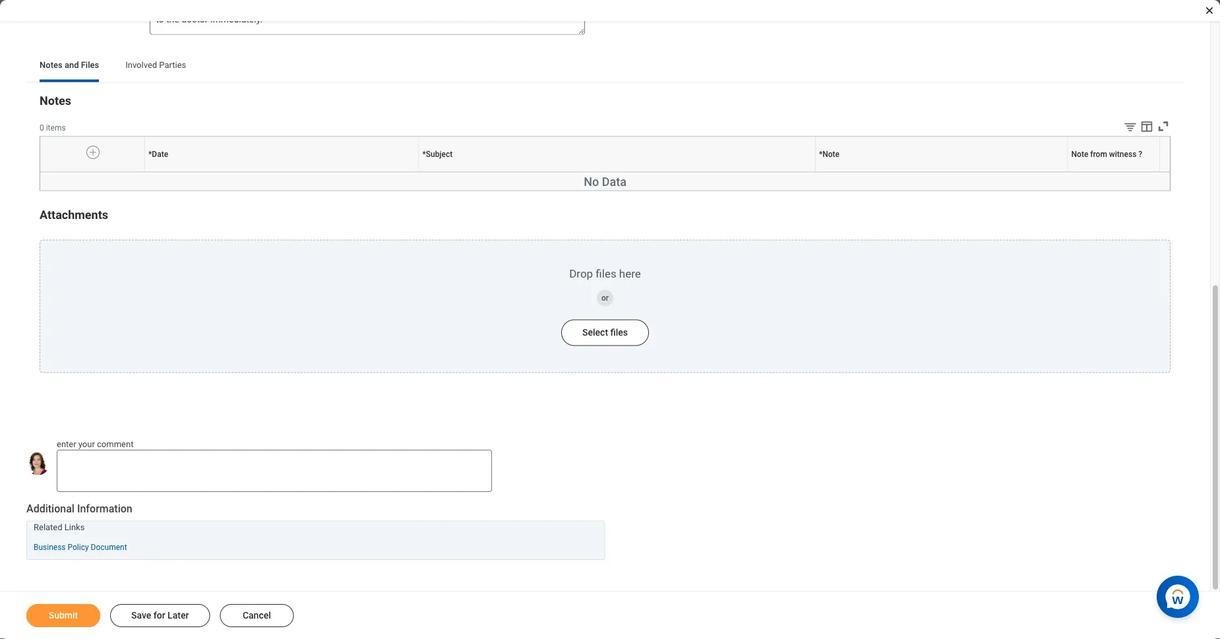 Task type: locate. For each thing, give the bounding box(es) containing it.
0 horizontal spatial *
[[148, 150, 152, 159]]

0 horizontal spatial ?
[[1126, 172, 1126, 173]]

1 horizontal spatial to
[[527, 0, 535, 10]]

close update safety incident image
[[1204, 5, 1215, 16]]

the down the
[[166, 13, 179, 24]]

and
[[395, 0, 410, 10], [65, 60, 79, 70]]

notes inside group
[[40, 94, 71, 108]]

the employee was moving boxes of files across the office and fell down the stairs, needed to be taken to the doctor immediately.
[[156, 0, 574, 24]]

1 vertical spatial notes
[[40, 94, 71, 108]]

your
[[78, 439, 95, 449]]

related links
[[34, 522, 85, 532]]

attachments button
[[40, 208, 108, 222]]

attachments
[[40, 208, 108, 222]]

files
[[305, 0, 322, 10], [610, 327, 628, 338]]

note
[[823, 150, 840, 159], [1071, 150, 1088, 159], [949, 172, 950, 173], [1120, 172, 1121, 173]]

needed
[[494, 0, 524, 10]]

subject
[[426, 150, 453, 159], [621, 172, 623, 173]]

to
[[527, 0, 535, 10], [156, 13, 164, 24]]

0 vertical spatial subject
[[426, 150, 453, 159]]

0 horizontal spatial files
[[305, 0, 322, 10]]

* date
[[148, 150, 168, 159]]

the
[[156, 0, 171, 10]]

the
[[354, 0, 367, 10], [452, 0, 465, 10], [166, 13, 179, 24]]

1 horizontal spatial *
[[422, 150, 426, 159]]

note button
[[949, 172, 951, 173]]

*
[[148, 150, 152, 159], [422, 150, 426, 159], [819, 150, 823, 159]]

immediately.
[[210, 13, 263, 24]]

notes up notes button
[[40, 60, 62, 70]]

business policy document link
[[34, 540, 127, 552]]

no data
[[584, 175, 626, 189]]

data
[[602, 175, 626, 189]]

witness
[[1109, 150, 1137, 159], [1123, 172, 1125, 173]]

files right of
[[305, 0, 322, 10]]

notes
[[40, 60, 62, 70], [40, 94, 71, 108]]

0 vertical spatial files
[[305, 0, 322, 10]]

notes up the items
[[40, 94, 71, 108]]

0 vertical spatial witness
[[1109, 150, 1137, 159]]

later
[[168, 610, 189, 621]]

and left fell
[[395, 0, 410, 10]]

enter your comment text field
[[57, 450, 492, 492]]

1 vertical spatial ?
[[1126, 172, 1126, 173]]

dialog
[[0, 0, 1220, 639]]

0 horizontal spatial date
[[152, 150, 168, 159]]

2 horizontal spatial *
[[819, 150, 823, 159]]

1 horizontal spatial subject
[[621, 172, 623, 173]]

files inside button
[[610, 327, 628, 338]]

for
[[154, 610, 165, 621]]

subject inside row element
[[426, 150, 453, 159]]

0
[[40, 123, 44, 132]]

select
[[582, 327, 608, 338]]

save
[[131, 610, 151, 621]]

1 vertical spatial files
[[610, 327, 628, 338]]

tab list containing notes and files
[[26, 50, 1184, 82]]

witness inside row element
[[1109, 150, 1137, 159]]

comment
[[97, 439, 133, 449]]

1 horizontal spatial date
[[283, 172, 284, 173]]

to down the
[[156, 13, 164, 24]]

0 vertical spatial ?
[[1139, 150, 1142, 159]]

and left the files
[[65, 60, 79, 70]]

policy
[[68, 543, 89, 552]]

to left be
[[527, 0, 535, 10]]

1 horizontal spatial ?
[[1139, 150, 1142, 159]]

? down click to view/edit grid preferences image
[[1139, 150, 1142, 159]]

1 notes from the top
[[40, 60, 62, 70]]

fell
[[412, 0, 425, 10]]

the left office
[[354, 0, 367, 10]]

stairs,
[[467, 0, 492, 10]]

?
[[1139, 150, 1142, 159], [1126, 172, 1126, 173]]

1 * from the left
[[148, 150, 152, 159]]

date subject note note from witness ?
[[283, 172, 1126, 173]]

0 vertical spatial from
[[1090, 150, 1107, 159]]

witness up note from witness ? button
[[1109, 150, 1137, 159]]

1 vertical spatial and
[[65, 60, 79, 70]]

1 horizontal spatial from
[[1122, 172, 1123, 173]]

from inside row element
[[1090, 150, 1107, 159]]

0 horizontal spatial subject
[[426, 150, 453, 159]]

files right select
[[610, 327, 628, 338]]

0 vertical spatial date
[[152, 150, 168, 159]]

the right down
[[452, 0, 465, 10]]

1 vertical spatial from
[[1122, 172, 1123, 173]]

from
[[1090, 150, 1107, 159], [1122, 172, 1123, 173]]

2 * from the left
[[422, 150, 426, 159]]

0 horizontal spatial and
[[65, 60, 79, 70]]

1 horizontal spatial the
[[354, 0, 367, 10]]

1 vertical spatial to
[[156, 13, 164, 24]]

* subject
[[422, 150, 453, 159]]

witness down note from witness ? at the top of page
[[1123, 172, 1125, 173]]

? inside row element
[[1139, 150, 1142, 159]]

0 vertical spatial and
[[395, 0, 410, 10]]

Summary text field
[[150, 0, 584, 34]]

and inside the employee was moving boxes of files across the office and fell down the stairs, needed to be taken to the doctor immediately.
[[395, 0, 410, 10]]

notes button
[[40, 94, 71, 108]]

doctor
[[181, 13, 208, 24]]

0 vertical spatial notes
[[40, 60, 62, 70]]

toolbar
[[1113, 119, 1171, 136]]

* for date
[[148, 150, 152, 159]]

subject button
[[621, 172, 624, 173]]

1 vertical spatial date
[[283, 172, 284, 173]]

click to view/edit grid preferences image
[[1140, 119, 1154, 134]]

tab list
[[26, 50, 1184, 82]]

1 horizontal spatial and
[[395, 0, 410, 10]]

employee's photo (logan mcneil) image
[[26, 452, 49, 475]]

0 horizontal spatial from
[[1090, 150, 1107, 159]]

action bar region
[[0, 591, 1220, 639]]

0 vertical spatial to
[[527, 0, 535, 10]]

be
[[537, 0, 547, 10]]

across
[[324, 0, 352, 10]]

0 items
[[40, 123, 66, 132]]

? down note from witness ? at the top of page
[[1126, 172, 1126, 173]]

date
[[152, 150, 168, 159], [283, 172, 284, 173]]

date inside row element
[[152, 150, 168, 159]]

2 notes from the top
[[40, 94, 71, 108]]

1 vertical spatial subject
[[621, 172, 623, 173]]

1 horizontal spatial files
[[610, 327, 628, 338]]

plus image
[[88, 146, 98, 158]]

3 * from the left
[[819, 150, 823, 159]]



Task type: describe. For each thing, give the bounding box(es) containing it.
related
[[34, 522, 62, 532]]

files
[[81, 60, 99, 70]]

was
[[215, 0, 232, 10]]

notes and files
[[40, 60, 99, 70]]

toolbar inside the 'notes' group
[[1113, 119, 1171, 136]]

cancel
[[243, 610, 271, 621]]

office
[[369, 0, 392, 10]]

0 horizontal spatial the
[[166, 13, 179, 24]]

involved
[[125, 60, 157, 70]]

additional
[[26, 503, 74, 515]]

date button
[[283, 172, 285, 173]]

document
[[91, 543, 127, 552]]

enter your comment
[[57, 439, 133, 449]]

2 horizontal spatial the
[[452, 0, 465, 10]]

parties
[[159, 60, 186, 70]]

save for later button
[[110, 604, 210, 627]]

submit
[[49, 610, 78, 621]]

files inside the employee was moving boxes of files across the office and fell down the stairs, needed to be taken to the doctor immediately.
[[305, 0, 322, 10]]

subject for *
[[426, 150, 453, 159]]

submit button
[[26, 604, 100, 627]]

select files button
[[561, 320, 649, 346]]

of
[[294, 0, 302, 10]]

tab list inside dialog
[[26, 50, 1184, 82]]

business
[[34, 543, 66, 552]]

select files region
[[40, 240, 1171, 373]]

save for later
[[131, 610, 189, 621]]

taken
[[549, 0, 572, 10]]

links
[[64, 522, 85, 532]]

notes for notes
[[40, 94, 71, 108]]

note from witness ? button
[[1120, 172, 1127, 173]]

attachments group
[[40, 207, 1171, 373]]

note from witness ?
[[1071, 150, 1142, 159]]

employee
[[174, 0, 213, 10]]

fullscreen image
[[1156, 119, 1171, 134]]

additional information region
[[26, 502, 605, 560]]

boxes
[[267, 0, 292, 10]]

* for subject
[[422, 150, 426, 159]]

notes for notes and files
[[40, 60, 62, 70]]

cancel button
[[220, 604, 294, 627]]

no
[[584, 175, 599, 189]]

enter
[[57, 439, 76, 449]]

* note
[[819, 150, 840, 159]]

moving
[[235, 0, 265, 10]]

workday assistant region
[[1157, 570, 1204, 618]]

items
[[46, 123, 66, 132]]

select to filter grid data image
[[1123, 120, 1138, 134]]

or
[[601, 294, 609, 303]]

involved parties
[[125, 60, 186, 70]]

row element
[[40, 137, 1163, 172]]

down
[[427, 0, 450, 10]]

* for note
[[819, 150, 823, 159]]

information
[[77, 503, 132, 515]]

business policy document
[[34, 543, 127, 552]]

select files
[[582, 327, 628, 338]]

notes group
[[40, 93, 1171, 191]]

subject for date
[[621, 172, 623, 173]]

additional information
[[26, 503, 132, 515]]

1 vertical spatial witness
[[1123, 172, 1125, 173]]

0 horizontal spatial to
[[156, 13, 164, 24]]

dialog containing notes
[[0, 0, 1220, 639]]



Task type: vqa. For each thing, say whether or not it's contained in the screenshot.
the Files at the left of page
yes



